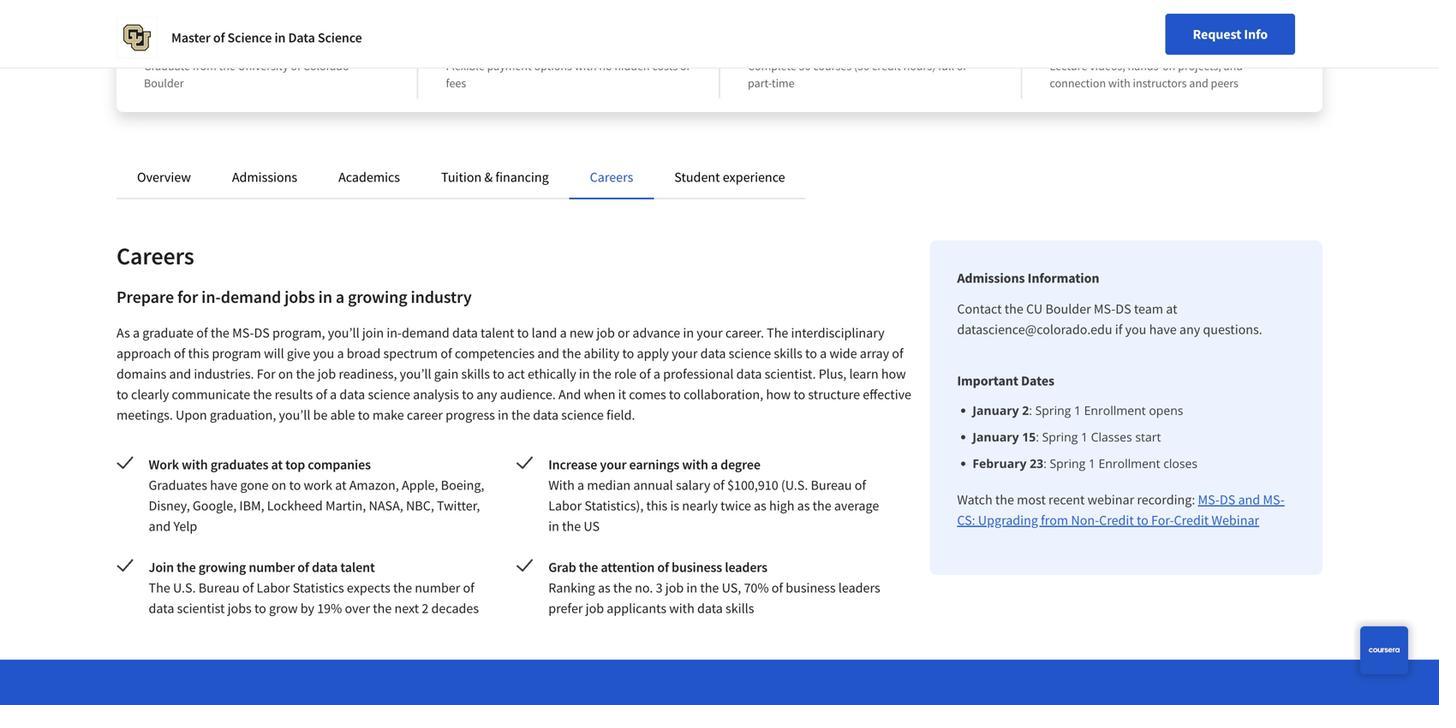 Task type: describe. For each thing, give the bounding box(es) containing it.
job right prefer
[[586, 600, 604, 618]]

give
[[287, 345, 310, 362]]

0 horizontal spatial careers
[[116, 241, 194, 271]]

team
[[1134, 301, 1163, 318]]

effective
[[863, 386, 911, 403]]

wide
[[829, 345, 857, 362]]

overview
[[137, 169, 191, 186]]

the down ability
[[593, 366, 611, 383]]

any inside as a graduate of the ms-ds program, you'll join in-demand data talent to land a new job or advance in your career. the interdisciplinary approach of this program will give you a broad spectrum of competencies and the ability to apply your data science skills to a wide array of domains and industries.   for on the job readiness, you'll gain skills to act ethically in the role of a professional data scientist. plus, learn how to clearly communicate the results of a data science analysis to any audience. and when it comes to collaboration, how to structure effective meetings. upon graduation, you'll be able to make career progress in the data science field.
[[476, 386, 497, 403]]

(u.s.
[[781, 477, 808, 494]]

in- inside as a graduate of the ms-ds program, you'll join in-demand data talent to land a new job or advance in your career. the interdisciplinary approach of this program will give you a broad spectrum of competencies and the ability to apply your data science skills to a wide array of domains and industries.   for on the job readiness, you'll gain skills to act ethically in the role of a professional data scientist. plus, learn how to clearly communicate the results of a data science analysis to any audience. and when it comes to collaboration, how to structure effective meetings. upon graduation, you'll be able to make career progress in the data science field.
[[387, 325, 402, 342]]

tuition
[[441, 169, 482, 186]]

of up be on the bottom left
[[316, 386, 327, 403]]

the inside the fully accredited online program graduate from the university of colorado boulder
[[219, 58, 235, 74]]

2 horizontal spatial skills
[[774, 345, 802, 362]]

martin,
[[325, 498, 366, 515]]

to up scientist.
[[805, 345, 817, 362]]

expects
[[347, 580, 390, 597]]

the down attention
[[613, 580, 632, 597]]

watch
[[957, 492, 993, 509]]

online inside 100% online learning lecture videos, hands-on projects, and connection with instructors and peers
[[1094, 35, 1139, 56]]

online inside the fully accredited online program graduate from the university of colorado boulder
[[263, 35, 309, 56]]

graduation,
[[210, 407, 276, 424]]

the up u.s.
[[177, 559, 196, 577]]

the left next
[[373, 600, 392, 618]]

non-
[[1071, 512, 1099, 529]]

for
[[257, 366, 276, 383]]

spring for 2
[[1035, 403, 1071, 419]]

2 vertical spatial at
[[335, 477, 347, 494]]

enrollment for closes
[[1099, 456, 1160, 472]]

credit
[[872, 58, 901, 74]]

from inside the fully accredited online program graduate from the university of colorado boulder
[[193, 58, 217, 74]]

request
[[1193, 26, 1241, 43]]

ethically
[[528, 366, 576, 383]]

and up ethically
[[537, 345, 559, 362]]

be
[[313, 407, 328, 424]]

with inside 'increase your earnings with a degree with a median annual salary of $100,910 (u.s. bureau of labor statistics), this is nearly twice as high as the average in the us'
[[682, 457, 708, 474]]

30
[[799, 58, 811, 74]]

for
[[177, 287, 198, 308]]

1 for 2
[[1074, 403, 1081, 419]]

data up collaboration,
[[736, 366, 762, 383]]

on inside work with graduates at top companies graduates have gone on to work at amazon, apple, boeing, disney, google, ibm, lockheed martin, nasa, nbc, twitter, and yelp
[[271, 477, 286, 494]]

the left us, at the bottom right of page
[[700, 580, 719, 597]]

of up the gain
[[441, 345, 452, 362]]

will
[[264, 345, 284, 362]]

apply
[[637, 345, 669, 362]]

on inside as a graduate of the ms-ds program, you'll join in-demand data talent to land a new job or advance in your career. the interdisciplinary approach of this program will give you a broad spectrum of competencies and the ability to apply your data science skills to a wide array of domains and industries.   for on the job readiness, you'll gain skills to act ethically in the role of a professional data scientist. plus, learn how to clearly communicate the results of a data science analysis to any audience. and when it comes to collaboration, how to structure effective meetings. upon graduation, you'll be able to make career progress in the data science field.
[[278, 366, 293, 383]]

full
[[938, 58, 954, 74]]

1 horizontal spatial growing
[[348, 287, 407, 308]]

2 horizontal spatial as
[[797, 498, 810, 515]]

0 horizontal spatial demand
[[221, 287, 281, 308]]

labor inside "join the growing number of data talent the u.s. bureau of labor statistics expects the number of data scientist jobs to grow by 19% over the next 2 decades"
[[257, 580, 290, 597]]

of right master
[[213, 29, 225, 46]]

learning
[[1143, 35, 1203, 56]]

1 vertical spatial you'll
[[400, 366, 431, 383]]

earnings
[[629, 457, 679, 474]]

january for january 2 : spring 1 enrollment opens
[[973, 403, 1019, 419]]

from inside ms-ds and ms- cs: upgrading from non-credit to for-credit webinar
[[1041, 512, 1068, 529]]

fully accredited online program graduate from the university of colorado boulder
[[144, 35, 375, 91]]

ds inside as a graduate of the ms-ds program, you'll join in-demand data talent to land a new job or advance in your career. the interdisciplinary approach of this program will give you a broad spectrum of competencies and the ability to apply your data science skills to a wide array of domains and industries.   for on the job readiness, you'll gain skills to act ethically in the role of a professional data scientist. plus, learn how to clearly communicate the results of a data science analysis to any audience. and when it comes to collaboration, how to structure effective meetings. upon graduation, you'll be able to make career progress in the data science field.
[[254, 325, 270, 342]]

instructors
[[1133, 75, 1187, 91]]

scientist.
[[765, 366, 816, 383]]

graduates
[[210, 457, 268, 474]]

you inside contact the cu boulder ms-ds team at datascience@colorado.edu if you have any questions.
[[1125, 321, 1146, 338]]

ms-ds and ms- cs: upgrading from non-credit to for-credit webinar
[[957, 492, 1285, 529]]

growing inside "join the growing number of data talent the u.s. bureau of labor statistics expects the number of data scientist jobs to grow by 19% over the next 2 decades"
[[198, 559, 246, 577]]

interdisciplinary
[[791, 325, 885, 342]]

and down projects,
[[1189, 75, 1208, 91]]

cu
[[1026, 301, 1043, 318]]

february 23 : spring 1 enrollment closes
[[973, 456, 1198, 472]]

0 horizontal spatial science
[[368, 386, 410, 403]]

gone
[[240, 477, 269, 494]]

join
[[149, 559, 174, 577]]

on inside 100% online learning lecture videos, hands-on projects, and connection with instructors and peers
[[1162, 58, 1176, 74]]

courses
[[813, 58, 852, 74]]

the down the audience.
[[511, 407, 530, 424]]

0 horizontal spatial in-
[[201, 287, 221, 308]]

of up decades
[[463, 580, 474, 597]]

no.
[[635, 580, 653, 597]]

: for january 15
[[1036, 429, 1039, 445]]

job right 3
[[665, 580, 684, 597]]

increase your earnings with a degree with a median annual salary of $100,910 (u.s. bureau of labor statistics), this is nearly twice as high as the average in the us
[[548, 457, 879, 535]]

options
[[534, 58, 572, 74]]

0 horizontal spatial skills
[[461, 366, 490, 383]]

median
[[587, 477, 631, 494]]

and inside work with graduates at top companies graduates have gone on to work at amazon, apple, boeing, disney, google, ibm, lockheed martin, nasa, nbc, twitter, and yelp
[[149, 518, 171, 535]]

careers link
[[590, 169, 633, 186]]

spring for 23
[[1050, 456, 1086, 472]]

&
[[484, 169, 493, 186]]

flexible payment options with no hidden costs or fees
[[446, 58, 691, 91]]

data down u.s.
[[149, 600, 174, 618]]

webinar
[[1212, 512, 1259, 529]]

in inside 'increase your earnings with a degree with a median annual salary of $100,910 (u.s. bureau of labor statistics), this is nearly twice as high as the average in the us'
[[548, 518, 559, 535]]

of down graduate
[[174, 345, 185, 362]]

with inside work with graduates at top companies graduates have gone on to work at amazon, apple, boeing, disney, google, ibm, lockheed martin, nasa, nbc, twitter, and yelp
[[182, 457, 208, 474]]

in left data in the top of the page
[[274, 29, 286, 46]]

tuition & financing
[[441, 169, 549, 186]]

program inside as a graduate of the ms-ds program, you'll join in-demand data talent to land a new job or advance in your career. the interdisciplinary approach of this program will give you a broad spectrum of competencies and the ability to apply your data science skills to a wide array of domains and industries.   for on the job readiness, you'll gain skills to act ethically in the role of a professional data scientist. plus, learn how to clearly communicate the results of a data science analysis to any audience. and when it comes to collaboration, how to structure effective meetings. upon graduation, you'll be able to make career progress in the data science field.
[[212, 345, 261, 362]]

the left us at bottom left
[[562, 518, 581, 535]]

15
[[1022, 429, 1036, 445]]

19%
[[317, 600, 342, 618]]

the left average
[[813, 498, 831, 515]]

advance
[[633, 325, 680, 342]]

the down give
[[296, 366, 315, 383]]

average
[[834, 498, 879, 515]]

twice
[[721, 498, 751, 515]]

2 vertical spatial science
[[561, 407, 604, 424]]

increase
[[548, 457, 597, 474]]

able
[[330, 407, 355, 424]]

readiness,
[[339, 366, 397, 383]]

of right array
[[892, 345, 903, 362]]

of up average
[[855, 477, 866, 494]]

to right comes at the bottom left
[[669, 386, 681, 403]]

the down for
[[253, 386, 272, 403]]

of right 70%
[[772, 580, 783, 597]]

nbc,
[[406, 498, 434, 515]]

us,
[[722, 580, 741, 597]]

with inside 100% online learning lecture videos, hands-on projects, and connection with instructors and peers
[[1108, 75, 1131, 91]]

classes
[[1091, 429, 1132, 445]]

70%
[[744, 580, 769, 597]]

admissions for admissions information
[[957, 270, 1025, 287]]

ability
[[584, 345, 620, 362]]

to down scientist.
[[793, 386, 805, 403]]

the up next
[[393, 580, 412, 597]]

array
[[860, 345, 889, 362]]

2 vertical spatial you'll
[[279, 407, 310, 424]]

to up the "role"
[[622, 345, 634, 362]]

the down new
[[562, 345, 581, 362]]

1 horizontal spatial leaders
[[838, 580, 880, 597]]

jobs inside "join the growing number of data talent the u.s. bureau of labor statistics expects the number of data scientist jobs to grow by 19% over the next 2 decades"
[[227, 600, 252, 618]]

with inside "grab the attention of business leaders ranking as the no. 3 job in the us, 70% of business leaders prefer job applicants with data skills"
[[669, 600, 695, 618]]

1 horizontal spatial you'll
[[328, 325, 359, 342]]

competencies
[[455, 345, 535, 362]]

when
[[584, 386, 615, 403]]

connection
[[1050, 75, 1106, 91]]

grow
[[269, 600, 298, 618]]

in right advance
[[683, 325, 694, 342]]

to inside work with graduates at top companies graduates have gone on to work at amazon, apple, boeing, disney, google, ibm, lockheed martin, nasa, nbc, twitter, and yelp
[[289, 477, 301, 494]]

job left the readiness,
[[318, 366, 336, 383]]

of right graduate
[[196, 325, 208, 342]]

0 horizontal spatial business
[[672, 559, 722, 577]]

master
[[171, 29, 211, 46]]

cs:
[[957, 512, 975, 529]]

work
[[149, 457, 179, 474]]

as
[[116, 325, 130, 342]]

meetings.
[[116, 407, 173, 424]]

any inside contact the cu boulder ms-ds team at datascience@colorado.edu if you have any questions.
[[1179, 321, 1200, 338]]

webinar
[[1088, 492, 1134, 509]]

ds inside ms-ds and ms- cs: upgrading from non-credit to for-credit webinar
[[1220, 492, 1235, 509]]

0 vertical spatial number
[[249, 559, 295, 577]]

admissions link
[[232, 169, 297, 186]]

2 science from the left
[[318, 29, 362, 46]]

prefer
[[548, 600, 583, 618]]

2 credit from the left
[[1174, 512, 1209, 529]]

projects,
[[1178, 58, 1221, 74]]

have inside contact the cu boulder ms-ds team at datascience@colorado.edu if you have any questions.
[[1149, 321, 1177, 338]]

over
[[345, 600, 370, 618]]

information
[[1028, 270, 1099, 287]]

the up industries. on the bottom of page
[[211, 325, 229, 342]]

contact the cu boulder ms-ds team at datascience@colorado.edu if you have any questions.
[[957, 301, 1262, 338]]

this inside 'increase your earnings with a degree with a median annual salary of $100,910 (u.s. bureau of labor statistics), this is nearly twice as high as the average in the us'
[[646, 498, 668, 515]]

professional
[[663, 366, 734, 383]]

no
[[599, 58, 612, 74]]

request info button
[[1165, 14, 1295, 55]]

hidden
[[615, 58, 650, 74]]

graduate
[[144, 58, 190, 74]]

1 credit from the left
[[1099, 512, 1134, 529]]

bureau inside 'increase your earnings with a degree with a median annual salary of $100,910 (u.s. bureau of labor statistics), this is nearly twice as high as the average in the us'
[[811, 477, 852, 494]]

is
[[670, 498, 679, 515]]

0 vertical spatial careers
[[590, 169, 633, 186]]

nearly
[[682, 498, 718, 515]]

and inside ms-ds and ms- cs: upgrading from non-credit to for-credit webinar
[[1238, 492, 1260, 509]]

spring for 15
[[1042, 429, 1078, 445]]

have inside work with graduates at top companies graduates have gone on to work at amazon, apple, boeing, disney, google, ibm, lockheed martin, nasa, nbc, twitter, and yelp
[[210, 477, 237, 494]]

list containing january 2
[[964, 402, 1295, 473]]

in up program,
[[318, 287, 332, 308]]

important dates
[[957, 373, 1055, 390]]

the up the upgrading
[[995, 492, 1014, 509]]

progress
[[446, 407, 495, 424]]



Task type: locate. For each thing, give the bounding box(es) containing it.
of up 3
[[657, 559, 669, 577]]

or for complete 30 courses (30 credit hours) full or part-time
[[957, 58, 967, 74]]

1 horizontal spatial how
[[881, 366, 906, 383]]

1 vertical spatial 1
[[1081, 429, 1088, 445]]

credit down the recording:
[[1174, 512, 1209, 529]]

skills
[[774, 345, 802, 362], [461, 366, 490, 383], [726, 600, 754, 618]]

2 vertical spatial skills
[[726, 600, 754, 618]]

results
[[275, 386, 313, 403]]

at down "companies"
[[335, 477, 347, 494]]

1 for 23
[[1089, 456, 1096, 472]]

career.
[[725, 325, 764, 342]]

: for february 23
[[1043, 456, 1047, 472]]

list
[[964, 402, 1295, 473]]

program up industries. on the bottom of page
[[212, 345, 261, 362]]

the down join
[[149, 580, 170, 597]]

closes
[[1163, 456, 1198, 472]]

online up videos,
[[1094, 35, 1139, 56]]

0 vertical spatial growing
[[348, 287, 407, 308]]

1 vertical spatial boulder
[[1045, 301, 1091, 318]]

bureau inside "join the growing number of data talent the u.s. bureau of labor statistics expects the number of data scientist jobs to grow by 19% over the next 2 decades"
[[199, 580, 240, 597]]

100% online learning lecture videos, hands-on projects, and connection with instructors and peers
[[1050, 35, 1243, 91]]

1 horizontal spatial business
[[786, 580, 836, 597]]

data up professional
[[700, 345, 726, 362]]

2 vertical spatial spring
[[1050, 456, 1086, 472]]

0 vertical spatial the
[[767, 325, 788, 342]]

act
[[507, 366, 525, 383]]

in left us at bottom left
[[548, 518, 559, 535]]

as left high
[[754, 498, 767, 515]]

23
[[1030, 456, 1043, 472]]

labor up grow
[[257, 580, 290, 597]]

in-
[[201, 287, 221, 308], [387, 325, 402, 342]]

1 vertical spatial spring
[[1042, 429, 1078, 445]]

0 horizontal spatial program
[[212, 345, 261, 362]]

careers up prepare on the top left of the page
[[116, 241, 194, 271]]

from
[[193, 58, 217, 74], [1041, 512, 1068, 529]]

talent up competencies
[[481, 325, 514, 342]]

1 up february 23 : spring 1 enrollment closes
[[1081, 429, 1088, 445]]

0 vertical spatial you'll
[[328, 325, 359, 342]]

list item containing february 23
[[973, 455, 1295, 473]]

the right career.
[[767, 325, 788, 342]]

student
[[674, 169, 720, 186]]

or right full
[[957, 58, 967, 74]]

0 horizontal spatial the
[[149, 580, 170, 597]]

have up google,
[[210, 477, 237, 494]]

ds up webinar
[[1220, 492, 1235, 509]]

to inside ms-ds and ms- cs: upgrading from non-credit to for-credit webinar
[[1137, 512, 1149, 529]]

with left "no"
[[575, 58, 597, 74]]

list item containing january 2
[[973, 402, 1295, 420]]

online up university
[[263, 35, 309, 56]]

1 vertical spatial at
[[271, 457, 283, 474]]

of up statistics
[[297, 559, 309, 577]]

labor down with
[[548, 498, 582, 515]]

0 horizontal spatial jobs
[[227, 600, 252, 618]]

hands-
[[1128, 58, 1162, 74]]

january up february
[[973, 429, 1019, 445]]

1 vertical spatial your
[[672, 345, 698, 362]]

the right grab
[[579, 559, 598, 577]]

and
[[559, 386, 581, 403]]

in up and
[[579, 366, 590, 383]]

list item containing january 15
[[973, 428, 1295, 446]]

business
[[672, 559, 722, 577], [786, 580, 836, 597]]

0 horizontal spatial :
[[1029, 403, 1032, 419]]

to left act
[[493, 366, 505, 383]]

on right for
[[278, 366, 293, 383]]

1 vertical spatial number
[[415, 580, 460, 597]]

boulder inside contact the cu boulder ms-ds team at datascience@colorado.edu if you have any questions.
[[1045, 301, 1091, 318]]

data up able
[[340, 386, 365, 403]]

january for january 15 : spring 1 classes start
[[973, 429, 1019, 445]]

1 horizontal spatial number
[[415, 580, 460, 597]]

list item
[[973, 402, 1295, 420], [973, 428, 1295, 446], [973, 455, 1295, 473]]

you inside as a graduate of the ms-ds program, you'll join in-demand data talent to land a new job or advance in your career. the interdisciplinary approach of this program will give you a broad spectrum of competencies and the ability to apply your data science skills to a wide array of domains and industries.   for on the job readiness, you'll gain skills to act ethically in the role of a professional data scientist. plus, learn how to clearly communicate the results of a data science analysis to any audience. and when it comes to collaboration, how to structure effective meetings. upon graduation, you'll be able to make career progress in the data science field.
[[313, 345, 334, 362]]

0 vertical spatial admissions
[[232, 169, 297, 186]]

next
[[394, 600, 419, 618]]

0 vertical spatial from
[[193, 58, 217, 74]]

0 horizontal spatial leaders
[[725, 559, 767, 577]]

questions.
[[1203, 321, 1262, 338]]

fees
[[446, 75, 466, 91]]

analysis
[[413, 386, 459, 403]]

growing up scientist
[[198, 559, 246, 577]]

the down accredited
[[219, 58, 235, 74]]

your inside 'increase your earnings with a degree with a median annual salary of $100,910 (u.s. bureau of labor statistics), this is nearly twice as high as the average in the us'
[[600, 457, 627, 474]]

join the growing number of data talent the u.s. bureau of labor statistics expects the number of data scientist jobs to grow by 19% over the next 2 decades
[[149, 559, 479, 618]]

1 horizontal spatial science
[[318, 29, 362, 46]]

data up statistics
[[312, 559, 338, 577]]

or inside flexible payment options with no hidden costs or fees
[[680, 58, 691, 74]]

to inside "join the growing number of data talent the u.s. bureau of labor statistics expects the number of data scientist jobs to grow by 19% over the next 2 decades"
[[254, 600, 266, 618]]

0 horizontal spatial credit
[[1099, 512, 1134, 529]]

ms- inside contact the cu boulder ms-ds team at datascience@colorado.edu if you have any questions.
[[1094, 301, 1116, 318]]

1 horizontal spatial credit
[[1174, 512, 1209, 529]]

any up progress
[[476, 386, 497, 403]]

1 january from the top
[[973, 403, 1019, 419]]

1 horizontal spatial or
[[680, 58, 691, 74]]

number up decades
[[415, 580, 460, 597]]

january down important
[[973, 403, 1019, 419]]

leaders up 70%
[[725, 559, 767, 577]]

as
[[754, 498, 767, 515], [797, 498, 810, 515], [598, 580, 611, 597]]

complete
[[748, 58, 796, 74]]

your left career.
[[697, 325, 723, 342]]

at right team
[[1166, 301, 1177, 318]]

academics link
[[338, 169, 400, 186]]

start
[[1135, 429, 1161, 445]]

the inside "join the growing number of data talent the u.s. bureau of labor statistics expects the number of data scientist jobs to grow by 19% over the next 2 decades"
[[149, 580, 170, 597]]

join
[[362, 325, 384, 342]]

2 list item from the top
[[973, 428, 1295, 446]]

1 horizontal spatial in-
[[387, 325, 402, 342]]

january 15 : spring 1 classes start
[[973, 429, 1161, 445]]

1 horizontal spatial admissions
[[957, 270, 1025, 287]]

2 online from the left
[[1094, 35, 1139, 56]]

talent
[[481, 325, 514, 342], [340, 559, 375, 577]]

the left the cu
[[1005, 301, 1024, 318]]

gain
[[434, 366, 459, 383]]

make
[[372, 407, 404, 424]]

boulder
[[144, 75, 184, 91], [1045, 301, 1091, 318]]

from down recent
[[1041, 512, 1068, 529]]

talent inside "join the growing number of data talent the u.s. bureau of labor statistics expects the number of data scientist jobs to grow by 19% over the next 2 decades"
[[340, 559, 375, 577]]

0 vertical spatial this
[[188, 345, 209, 362]]

1 science from the left
[[227, 29, 272, 46]]

0 vertical spatial business
[[672, 559, 722, 577]]

ms- inside as a graduate of the ms-ds program, you'll join in-demand data talent to land a new job or advance in your career. the interdisciplinary approach of this program will give you a broad spectrum of competencies and the ability to apply your data science skills to a wide array of domains and industries.   for on the job readiness, you'll gain skills to act ethically in the role of a professional data scientist. plus, learn how to clearly communicate the results of a data science analysis to any audience. and when it comes to collaboration, how to structure effective meetings. upon graduation, you'll be able to make career progress in the data science field.
[[232, 325, 254, 342]]

as down attention
[[598, 580, 611, 597]]

or inside complete 30 courses (30 credit hours) full or part-time
[[957, 58, 967, 74]]

0 horizontal spatial online
[[263, 35, 309, 56]]

upgrading
[[978, 512, 1038, 529]]

0 vertical spatial on
[[1162, 58, 1176, 74]]

science down and
[[561, 407, 604, 424]]

this inside as a graduate of the ms-ds program, you'll join in-demand data talent to land a new job or advance in your career. the interdisciplinary approach of this program will give you a broad spectrum of competencies and the ability to apply your data science skills to a wide array of domains and industries.   for on the job readiness, you'll gain skills to act ethically in the role of a professional data scientist. plus, learn how to clearly communicate the results of a data science analysis to any audience. and when it comes to collaboration, how to structure effective meetings. upon graduation, you'll be able to make career progress in the data science field.
[[188, 345, 209, 362]]

0 horizontal spatial have
[[210, 477, 237, 494]]

industry
[[411, 287, 472, 308]]

0 vertical spatial :
[[1029, 403, 1032, 419]]

2
[[1022, 403, 1029, 419], [422, 600, 429, 618]]

talent inside as a graduate of the ms-ds program, you'll join in-demand data talent to land a new job or advance in your career. the interdisciplinary approach of this program will give you a broad spectrum of competencies and the ability to apply your data science skills to a wide array of domains and industries.   for on the job readiness, you'll gain skills to act ethically in the role of a professional data scientist. plus, learn how to clearly communicate the results of a data science analysis to any audience. and when it comes to collaboration, how to structure effective meetings. upon graduation, you'll be able to make career progress in the data science field.
[[481, 325, 514, 342]]

university
[[238, 58, 288, 74]]

job up ability
[[596, 325, 615, 342]]

2 vertical spatial list item
[[973, 455, 1295, 473]]

talent up expects
[[340, 559, 375, 577]]

0 horizontal spatial as
[[598, 580, 611, 597]]

ms-
[[1094, 301, 1116, 318], [232, 325, 254, 342], [1198, 492, 1220, 509], [1263, 492, 1285, 509]]

annual
[[633, 477, 673, 494]]

science
[[227, 29, 272, 46], [318, 29, 362, 46]]

number
[[249, 559, 295, 577], [415, 580, 460, 597]]

1 vertical spatial demand
[[402, 325, 450, 342]]

january
[[973, 403, 1019, 419], [973, 429, 1019, 445]]

to right able
[[358, 407, 370, 424]]

ds up if
[[1116, 301, 1131, 318]]

on
[[1162, 58, 1176, 74], [278, 366, 293, 383], [271, 477, 286, 494]]

your up median
[[600, 457, 627, 474]]

admissions for admissions
[[232, 169, 297, 186]]

1 vertical spatial leaders
[[838, 580, 880, 597]]

1 down classes
[[1089, 456, 1096, 472]]

enrollment for opens
[[1084, 403, 1146, 419]]

2 horizontal spatial you'll
[[400, 366, 431, 383]]

in inside "grab the attention of business leaders ranking as the no. 3 job in the us, 70% of business leaders prefer job applicants with data skills"
[[687, 580, 697, 597]]

accredited
[[183, 35, 259, 56]]

1 vertical spatial the
[[149, 580, 170, 597]]

us
[[584, 518, 600, 535]]

info
[[1244, 26, 1268, 43]]

or for flexible payment options with no hidden costs or fees
[[680, 58, 691, 74]]

1 horizontal spatial program
[[312, 35, 375, 56]]

1 vertical spatial january
[[973, 429, 1019, 445]]

2 vertical spatial your
[[600, 457, 627, 474]]

0 horizontal spatial at
[[271, 457, 283, 474]]

important
[[957, 373, 1018, 390]]

skills down us, at the bottom right of page
[[726, 600, 754, 618]]

1 up january 15 : spring 1 classes start
[[1074, 403, 1081, 419]]

university of colorado boulder logo image
[[116, 17, 158, 58]]

high
[[769, 498, 794, 515]]

top
[[285, 457, 305, 474]]

master of science in data science
[[171, 29, 362, 46]]

1 vertical spatial 2
[[422, 600, 429, 618]]

1 list item from the top
[[973, 402, 1295, 420]]

0 horizontal spatial 2
[[422, 600, 429, 618]]

to left clearly
[[116, 386, 128, 403]]

0 horizontal spatial bureau
[[199, 580, 240, 597]]

data up competencies
[[452, 325, 478, 342]]

1 horizontal spatial from
[[1041, 512, 1068, 529]]

100%
[[1050, 35, 1090, 56]]

3
[[656, 580, 663, 597]]

2 horizontal spatial or
[[957, 58, 967, 74]]

attention
[[601, 559, 655, 577]]

number up grow
[[249, 559, 295, 577]]

in right 3
[[687, 580, 697, 597]]

or up ability
[[618, 325, 630, 342]]

student experience link
[[674, 169, 785, 186]]

1 horizontal spatial ds
[[1116, 301, 1131, 318]]

: down january 15 : spring 1 classes start
[[1043, 456, 1047, 472]]

careers left the student
[[590, 169, 633, 186]]

1 vertical spatial business
[[786, 580, 836, 597]]

of right salary
[[713, 477, 725, 494]]

lecture
[[1050, 58, 1087, 74]]

0 horizontal spatial any
[[476, 386, 497, 403]]

time
[[772, 75, 795, 91]]

0 vertical spatial 1
[[1074, 403, 1081, 419]]

1 vertical spatial any
[[476, 386, 497, 403]]

data down the audience.
[[533, 407, 559, 424]]

the inside contact the cu boulder ms-ds team at datascience@colorado.edu if you have any questions.
[[1005, 301, 1024, 318]]

tuition & financing link
[[441, 169, 549, 186]]

: for january 2
[[1029, 403, 1032, 419]]

and down disney,
[[149, 518, 171, 535]]

1 vertical spatial have
[[210, 477, 237, 494]]

ms-ds and ms- cs: upgrading from non-credit to for-credit webinar link
[[957, 492, 1285, 529]]

and up peers
[[1224, 58, 1243, 74]]

0 vertical spatial jobs
[[285, 287, 315, 308]]

spectrum
[[383, 345, 438, 362]]

2 horizontal spatial at
[[1166, 301, 1177, 318]]

of right u.s.
[[242, 580, 254, 597]]

science down career.
[[729, 345, 771, 362]]

1 horizontal spatial at
[[335, 477, 347, 494]]

leaders down average
[[838, 580, 880, 597]]

demand up spectrum on the left
[[402, 325, 450, 342]]

:
[[1029, 403, 1032, 419], [1036, 429, 1039, 445], [1043, 456, 1047, 472]]

nasa,
[[369, 498, 403, 515]]

1 vertical spatial how
[[766, 386, 791, 403]]

0 horizontal spatial you
[[313, 345, 334, 362]]

program
[[312, 35, 375, 56], [212, 345, 261, 362]]

in- right join
[[387, 325, 402, 342]]

graduate
[[142, 325, 194, 342]]

1 vertical spatial admissions
[[957, 270, 1025, 287]]

comes
[[629, 386, 666, 403]]

videos,
[[1090, 58, 1125, 74]]

this
[[188, 345, 209, 362], [646, 498, 668, 515]]

with up graduates
[[182, 457, 208, 474]]

1 vertical spatial program
[[212, 345, 261, 362]]

ds inside contact the cu boulder ms-ds team at datascience@colorado.edu if you have any questions.
[[1116, 301, 1131, 318]]

with inside flexible payment options with no hidden costs or fees
[[575, 58, 597, 74]]

1 vertical spatial on
[[278, 366, 293, 383]]

0 vertical spatial january
[[973, 403, 1019, 419]]

this up industries. on the bottom of page
[[188, 345, 209, 362]]

opens
[[1149, 403, 1183, 419]]

2 horizontal spatial :
[[1043, 456, 1047, 472]]

or inside as a graduate of the ms-ds program, you'll join in-demand data talent to land a new job or advance in your career. the interdisciplinary approach of this program will give you a broad spectrum of competencies and the ability to apply your data science skills to a wide array of domains and industries.   for on the job readiness, you'll gain skills to act ethically in the role of a professional data scientist. plus, learn how to clearly communicate the results of a data science analysis to any audience. and when it comes to collaboration, how to structure effective meetings. upon graduation, you'll be able to make career progress in the data science field.
[[618, 325, 630, 342]]

ds up "will"
[[254, 325, 270, 342]]

1 horizontal spatial labor
[[548, 498, 582, 515]]

data inside "grab the attention of business leaders ranking as the no. 3 job in the us, 70% of business leaders prefer job applicants with data skills"
[[697, 600, 723, 618]]

0 vertical spatial science
[[729, 345, 771, 362]]

prepare
[[116, 287, 174, 308]]

by
[[300, 600, 314, 618]]

degree
[[721, 457, 761, 474]]

0 vertical spatial list item
[[973, 402, 1295, 420]]

credit
[[1099, 512, 1134, 529], [1174, 512, 1209, 529]]

0 vertical spatial ds
[[1116, 301, 1131, 318]]

boulder inside the fully accredited online program graduate from the university of colorado boulder
[[144, 75, 184, 91]]

1 vertical spatial :
[[1036, 429, 1039, 445]]

0 horizontal spatial or
[[618, 325, 630, 342]]

bureau up average
[[811, 477, 852, 494]]

experience
[[723, 169, 785, 186]]

your up professional
[[672, 345, 698, 362]]

1 horizontal spatial demand
[[402, 325, 450, 342]]

0 horizontal spatial labor
[[257, 580, 290, 597]]

to left land
[[517, 325, 529, 342]]

in down the audience.
[[498, 407, 509, 424]]

2 inside "join the growing number of data talent the u.s. bureau of labor statistics expects the number of data scientist jobs to grow by 19% over the next 2 decades"
[[422, 600, 429, 618]]

skills inside "grab the attention of business leaders ranking as the no. 3 job in the us, 70% of business leaders prefer job applicants with data skills"
[[726, 600, 754, 618]]

1 horizontal spatial careers
[[590, 169, 633, 186]]

1 vertical spatial enrollment
[[1099, 456, 1160, 472]]

2 january from the top
[[973, 429, 1019, 445]]

demand inside as a graduate of the ms-ds program, you'll join in-demand data talent to land a new job or advance in your career. the interdisciplinary approach of this program will give you a broad spectrum of competencies and the ability to apply your data science skills to a wide array of domains and industries.   for on the job readiness, you'll gain skills to act ethically in the role of a professional data scientist. plus, learn how to clearly communicate the results of a data science analysis to any audience. and when it comes to collaboration, how to structure effective meetings. upon graduation, you'll be able to make career progress in the data science field.
[[402, 325, 450, 342]]

0 vertical spatial your
[[697, 325, 723, 342]]

to left grow
[[254, 600, 266, 618]]

0 horizontal spatial number
[[249, 559, 295, 577]]

labor inside 'increase your earnings with a degree with a median annual salary of $100,910 (u.s. bureau of labor statistics), this is nearly twice as high as the average in the us'
[[548, 498, 582, 515]]

broad
[[347, 345, 381, 362]]

1 vertical spatial science
[[368, 386, 410, 403]]

and
[[1224, 58, 1243, 74], [1189, 75, 1208, 91], [537, 345, 559, 362], [169, 366, 191, 383], [1238, 492, 1260, 509], [149, 518, 171, 535]]

0 vertical spatial leaders
[[725, 559, 767, 577]]

of inside the fully accredited online program graduate from the university of colorado boulder
[[291, 58, 301, 74]]

program inside the fully accredited online program graduate from the university of colorado boulder
[[312, 35, 375, 56]]

and up "communicate"
[[169, 366, 191, 383]]

1 vertical spatial ds
[[254, 325, 270, 342]]

the inside as a graduate of the ms-ds program, you'll join in-demand data talent to land a new job or advance in your career. the interdisciplinary approach of this program will give you a broad spectrum of competencies and the ability to apply your data science skills to a wide array of domains and industries.   for on the job readiness, you'll gain skills to act ethically in the role of a professional data scientist. plus, learn how to clearly communicate the results of a data science analysis to any audience. and when it comes to collaboration, how to structure effective meetings. upon graduation, you'll be able to make career progress in the data science field.
[[767, 325, 788, 342]]

1 vertical spatial list item
[[973, 428, 1295, 446]]

0 vertical spatial talent
[[481, 325, 514, 342]]

to left for-
[[1137, 512, 1149, 529]]

of right the "role"
[[639, 366, 651, 383]]

at inside contact the cu boulder ms-ds team at datascience@colorado.edu if you have any questions.
[[1166, 301, 1177, 318]]

1 horizontal spatial any
[[1179, 321, 1200, 338]]

1 online from the left
[[263, 35, 309, 56]]

0 horizontal spatial talent
[[340, 559, 375, 577]]

0 vertical spatial 2
[[1022, 403, 1029, 419]]

recording:
[[1137, 492, 1195, 509]]

scientist
[[177, 600, 225, 618]]

0 vertical spatial skills
[[774, 345, 802, 362]]

list item down opens
[[973, 428, 1295, 446]]

2 horizontal spatial science
[[729, 345, 771, 362]]

to
[[517, 325, 529, 342], [622, 345, 634, 362], [805, 345, 817, 362], [493, 366, 505, 383], [116, 386, 128, 403], [462, 386, 474, 403], [669, 386, 681, 403], [793, 386, 805, 403], [358, 407, 370, 424], [289, 477, 301, 494], [1137, 512, 1149, 529], [254, 600, 266, 618]]

domains
[[116, 366, 166, 383]]

1 horizontal spatial as
[[754, 498, 767, 515]]

as inside "grab the attention of business leaders ranking as the no. 3 job in the us, 70% of business leaders prefer job applicants with data skills"
[[598, 580, 611, 597]]

0 vertical spatial enrollment
[[1084, 403, 1146, 419]]

request info
[[1193, 26, 1268, 43]]

data down us, at the bottom right of page
[[697, 600, 723, 618]]

with down videos,
[[1108, 75, 1131, 91]]

business right 70%
[[786, 580, 836, 597]]

applicants
[[607, 600, 666, 618]]

1 horizontal spatial :
[[1036, 429, 1039, 445]]

1 for 15
[[1081, 429, 1088, 445]]

0 vertical spatial any
[[1179, 321, 1200, 338]]

to up progress
[[462, 386, 474, 403]]

0 vertical spatial demand
[[221, 287, 281, 308]]

1 horizontal spatial online
[[1094, 35, 1139, 56]]

statistics
[[293, 580, 344, 597]]

data
[[288, 29, 315, 46]]

0 vertical spatial bureau
[[811, 477, 852, 494]]

1 horizontal spatial 2
[[1022, 403, 1029, 419]]

payment
[[487, 58, 532, 74]]

2 right next
[[422, 600, 429, 618]]

3 list item from the top
[[973, 455, 1295, 473]]

0 horizontal spatial this
[[188, 345, 209, 362]]

at left top
[[271, 457, 283, 474]]



Task type: vqa. For each thing, say whether or not it's contained in the screenshot.
the accredited
yes



